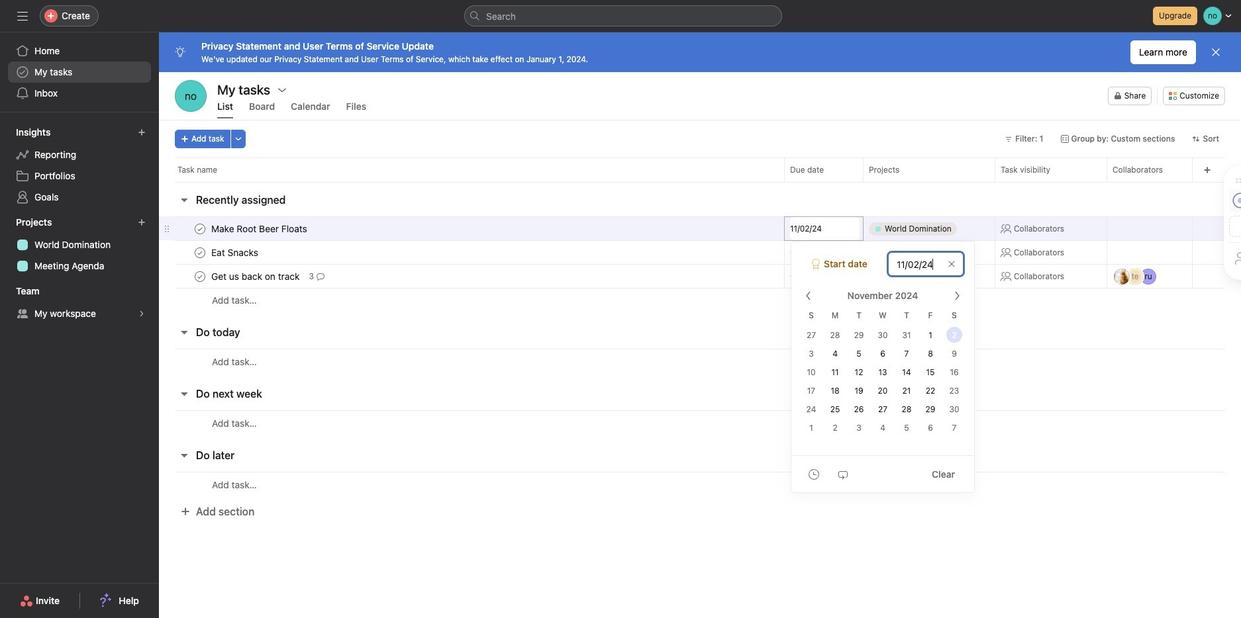 Task type: vqa. For each thing, say whether or not it's contained in the screenshot.
3 comments "image"
yes



Task type: locate. For each thing, give the bounding box(es) containing it.
2 task name text field from the top
[[209, 246, 262, 259]]

0 vertical spatial collapse task list for this section image
[[179, 195, 190, 205]]

0 vertical spatial mark complete image
[[192, 221, 208, 237]]

add time image
[[809, 469, 820, 480]]

none text field inside header recently assigned tree grid
[[791, 217, 860, 241]]

Mark complete checkbox
[[192, 269, 208, 285]]

column header
[[175, 158, 789, 182]]

task name text field inside eat snacks cell
[[209, 246, 262, 259]]

Due date text field
[[889, 252, 964, 276]]

mark complete checkbox inside eat snacks cell
[[192, 245, 208, 261]]

mark complete image inside eat snacks cell
[[192, 245, 208, 261]]

1 vertical spatial mark complete image
[[192, 245, 208, 261]]

get us back on track cell
[[159, 264, 785, 289]]

3 mark complete image from the top
[[192, 269, 208, 285]]

1 mark complete image from the top
[[192, 221, 208, 237]]

Mark complete checkbox
[[192, 221, 208, 237], [192, 245, 208, 261]]

show options image
[[277, 84, 288, 95]]

task name text field for mark complete image in the eat snacks cell
[[209, 246, 262, 259]]

mark complete checkbox inside make root beer floats cell
[[192, 221, 208, 237]]

banner
[[159, 32, 1242, 72]]

next month image
[[952, 291, 963, 302]]

task name text field inside make root beer floats cell
[[209, 222, 311, 236]]

collapse task list for this section image
[[179, 327, 190, 338], [179, 451, 190, 461]]

make root beer floats cell
[[159, 217, 785, 241]]

2 vertical spatial task name text field
[[209, 270, 304, 283]]

0 vertical spatial mark complete checkbox
[[192, 221, 208, 237]]

mark complete image inside "get us back on track" cell
[[192, 269, 208, 285]]

collapse task list for this section image
[[179, 195, 190, 205], [179, 389, 190, 400]]

0 vertical spatial task name text field
[[209, 222, 311, 236]]

2 collapse task list for this section image from the top
[[179, 451, 190, 461]]

1 vertical spatial task name text field
[[209, 246, 262, 259]]

3 task name text field from the top
[[209, 270, 304, 283]]

2 mark complete checkbox from the top
[[192, 245, 208, 261]]

1 vertical spatial collapse task list for this section image
[[179, 389, 190, 400]]

mark complete image inside make root beer floats cell
[[192, 221, 208, 237]]

projects element
[[0, 211, 159, 280]]

None text field
[[791, 217, 860, 241]]

mark complete image
[[192, 221, 208, 237], [192, 245, 208, 261], [192, 269, 208, 285]]

mark complete checkbox for task name text field within make root beer floats cell
[[192, 221, 208, 237]]

Search tasks, projects, and more text field
[[465, 5, 783, 27]]

mark complete image for make root beer floats cell in the top of the page
[[192, 221, 208, 237]]

hide sidebar image
[[17, 11, 28, 21]]

Task name text field
[[209, 222, 311, 236], [209, 246, 262, 259], [209, 270, 304, 283]]

1 collapse task list for this section image from the top
[[179, 195, 190, 205]]

add field image
[[1204, 166, 1212, 174]]

task name text field inside "get us back on track" cell
[[209, 270, 304, 283]]

2 vertical spatial mark complete image
[[192, 269, 208, 285]]

1 vertical spatial mark complete checkbox
[[192, 245, 208, 261]]

task name text field for mark complete image in make root beer floats cell
[[209, 222, 311, 236]]

1 mark complete checkbox from the top
[[192, 221, 208, 237]]

1 task name text field from the top
[[209, 222, 311, 236]]

2 mark complete image from the top
[[192, 245, 208, 261]]

header recently assigned tree grid
[[159, 217, 1242, 313]]

row
[[159, 158, 1242, 182], [175, 182, 1226, 183], [159, 217, 1242, 241], [159, 241, 1242, 265], [159, 263, 1242, 290], [159, 288, 1242, 313], [159, 349, 1242, 374], [159, 411, 1242, 436], [159, 472, 1242, 498]]

0 vertical spatial collapse task list for this section image
[[179, 327, 190, 338]]

1 vertical spatial collapse task list for this section image
[[179, 451, 190, 461]]

insights element
[[0, 121, 159, 211]]

2 collapse task list for this section image from the top
[[179, 389, 190, 400]]



Task type: describe. For each thing, give the bounding box(es) containing it.
view profile settings image
[[175, 80, 207, 112]]

previous month image
[[804, 291, 814, 302]]

new insights image
[[138, 129, 146, 137]]

set to repeat image
[[838, 469, 849, 480]]

mark complete image for "get us back on track" cell
[[192, 269, 208, 285]]

see details, my workspace image
[[138, 310, 146, 318]]

clear due date image
[[948, 260, 956, 268]]

mark complete checkbox for task name text field within the eat snacks cell
[[192, 245, 208, 261]]

global element
[[0, 32, 159, 112]]

dismiss image
[[1211, 47, 1222, 58]]

3 comments image
[[317, 273, 325, 281]]

teams element
[[0, 280, 159, 327]]

mark complete image for eat snacks cell
[[192, 245, 208, 261]]

new project or portfolio image
[[138, 219, 146, 227]]

more actions image
[[234, 135, 242, 143]]

1 collapse task list for this section image from the top
[[179, 327, 190, 338]]

eat snacks cell
[[159, 241, 785, 265]]

task name text field for mark complete image within "get us back on track" cell
[[209, 270, 304, 283]]



